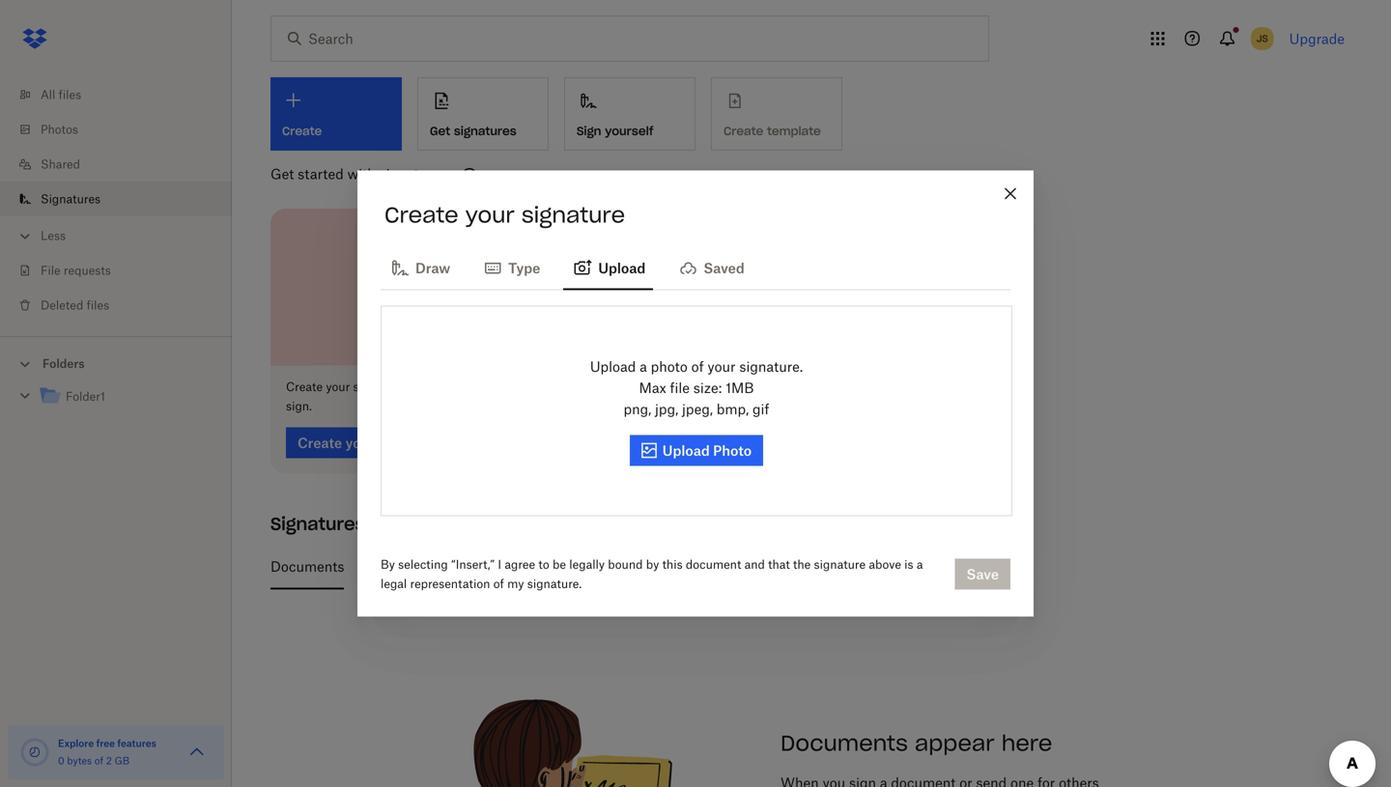 Task type: describe. For each thing, give the bounding box(es) containing it.
photos
[[41, 122, 78, 137]]

of inside by selecting "insert," i agree to be legally bound by this document and that the signature above is a legal representation of my signature.
[[494, 577, 504, 592]]

2
[[106, 755, 112, 767]]

legally
[[570, 558, 605, 572]]

photo
[[651, 359, 688, 375]]

signatures link
[[15, 182, 232, 217]]

bound
[[608, 558, 643, 572]]

of inside explore free features 0 bytes of 2 gb
[[95, 755, 103, 767]]

with
[[348, 166, 376, 182]]

ready
[[500, 380, 530, 394]]

tab list inside create your signature dialog
[[381, 244, 1011, 290]]

create your signature dialog
[[358, 171, 1034, 617]]

files for deleted files
[[87, 298, 109, 313]]

folders button
[[0, 349, 232, 377]]

upgrade
[[1290, 30, 1345, 47]]

dropbox image
[[15, 19, 54, 58]]

legal
[[381, 577, 407, 592]]

left
[[659, 559, 680, 575]]

by
[[381, 558, 395, 572]]

folder1
[[66, 390, 105, 404]]

shared link
[[15, 147, 232, 182]]

document
[[686, 558, 742, 572]]

1 vertical spatial signatures
[[271, 513, 365, 535]]

gif
[[753, 401, 770, 418]]

get for get signatures
[[430, 124, 451, 139]]

your for create your signature so you're always ready to sign.
[[326, 380, 350, 394]]

deleted
[[41, 298, 83, 313]]

upload photo button
[[630, 435, 764, 466]]

deleted files link
[[15, 288, 232, 323]]

the
[[794, 558, 811, 572]]

signature. inside by selecting "insert," i agree to be legally bound by this document and that the signature above is a legal representation of my signature.
[[528, 577, 582, 592]]

shared
[[41, 157, 80, 172]]

bytes
[[67, 755, 92, 767]]

signature. inside the upload a photo of your signature. max file size: 1mb png, jpg, jpeg, bmp, gif
[[740, 359, 803, 375]]

signature up the type
[[522, 202, 625, 229]]

photos link
[[15, 112, 232, 147]]

by selecting "insert," i agree to be legally bound by this document and that the signature above is a legal representation of my signature.
[[381, 558, 923, 592]]

a inside the upload a photo of your signature. max file size: 1mb png, jpg, jpeg, bmp, gif
[[640, 359, 647, 375]]

sign.
[[286, 399, 312, 414]]

here
[[1002, 730, 1053, 757]]

signing
[[760, 559, 810, 575]]

of inside tab list
[[508, 559, 521, 575]]

started
[[298, 166, 344, 182]]

documents for documents appear here
[[781, 730, 908, 757]]

gb
[[115, 755, 130, 767]]

upload photo
[[663, 443, 752, 459]]

selecting
[[398, 558, 448, 572]]

this inside tab list
[[684, 559, 708, 575]]

yourself inside tab list
[[814, 559, 865, 575]]

is inside by selecting "insert," i agree to be legally bound by this document and that the signature above is a legal representation of my signature.
[[905, 558, 914, 572]]

sign
[[577, 124, 602, 139]]

signatures list item
[[0, 182, 232, 217]]

your for create your signature
[[465, 202, 515, 229]]

folder1 link
[[39, 384, 217, 410]]

get for get started with signatures
[[271, 166, 294, 182]]

upload for upload
[[599, 260, 646, 276]]

type
[[509, 260, 541, 276]]

3 of 3 signature requests left this month. signing yourself is unlimited.
[[496, 559, 947, 575]]

documents appear here
[[781, 730, 1053, 757]]

max
[[639, 380, 667, 396]]

file
[[670, 380, 690, 396]]

above
[[869, 558, 902, 572]]

all files
[[41, 87, 81, 102]]

"insert,"
[[451, 558, 495, 572]]

explore
[[58, 738, 94, 750]]

month.
[[712, 559, 756, 575]]

signature inside tab list
[[537, 559, 597, 575]]

agree
[[505, 558, 536, 572]]

explore free features 0 bytes of 2 gb
[[58, 738, 156, 767]]

signature inside create your signature so you're always ready to sign.
[[353, 380, 405, 394]]

bmp,
[[717, 401, 749, 418]]

templates tab
[[360, 544, 426, 590]]

by
[[646, 558, 659, 572]]

sign yourself button
[[564, 77, 696, 151]]

be
[[553, 558, 566, 572]]

png,
[[624, 401, 652, 418]]



Task type: locate. For each thing, give the bounding box(es) containing it.
0 vertical spatial get
[[430, 124, 451, 139]]

create for create your signature
[[385, 202, 459, 229]]

1 horizontal spatial signature.
[[740, 359, 803, 375]]

representation
[[410, 577, 490, 592]]

upload inside 'button'
[[663, 443, 710, 459]]

signatures
[[41, 192, 101, 206], [271, 513, 365, 535]]

a right the above
[[917, 558, 923, 572]]

0 horizontal spatial documents
[[271, 559, 345, 575]]

get inside get signatures button
[[430, 124, 451, 139]]

0 vertical spatial to
[[534, 380, 544, 394]]

2 vertical spatial your
[[326, 380, 350, 394]]

files
[[59, 87, 81, 102], [87, 298, 109, 313]]

upload for upload photo
[[663, 443, 710, 459]]

get signatures button
[[418, 77, 549, 151]]

0 horizontal spatial your
[[326, 380, 350, 394]]

1 vertical spatial requests
[[601, 559, 656, 575]]

signatures
[[454, 124, 517, 139], [379, 166, 447, 182]]

appear
[[915, 730, 995, 757]]

0 horizontal spatial yourself
[[605, 124, 654, 139]]

signatures up "documents" tab
[[271, 513, 365, 535]]

yourself right the
[[814, 559, 865, 575]]

of right i
[[508, 559, 521, 575]]

a
[[640, 359, 647, 375], [917, 558, 923, 572]]

tab list containing documents
[[271, 544, 1338, 590]]

1 horizontal spatial requests
[[601, 559, 656, 575]]

create your signature so you're always ready to sign.
[[286, 380, 544, 414]]

templates
[[360, 559, 426, 575]]

less image
[[15, 227, 35, 246]]

signature
[[522, 202, 625, 229], [353, 380, 405, 394], [814, 558, 866, 572], [537, 559, 597, 575]]

3 left agree
[[496, 559, 505, 575]]

upgrade link
[[1290, 30, 1345, 47]]

to inside by selecting "insert," i agree to be legally bound by this document and that the signature above is a legal representation of my signature.
[[539, 558, 550, 572]]

tab list
[[381, 244, 1011, 290], [271, 544, 1338, 590]]

all files link
[[15, 77, 232, 112]]

signature right agree
[[537, 559, 597, 575]]

1 horizontal spatial create
[[385, 202, 459, 229]]

yourself right sign
[[605, 124, 654, 139]]

always
[[459, 380, 497, 394]]

your inside the upload a photo of your signature. max file size: 1mb png, jpg, jpeg, bmp, gif
[[708, 359, 736, 375]]

documents
[[271, 559, 345, 575], [781, 730, 908, 757]]

create inside create your signature so you're always ready to sign.
[[286, 380, 323, 394]]

files right all
[[59, 87, 81, 102]]

sign yourself
[[577, 124, 654, 139]]

create
[[385, 202, 459, 229], [286, 380, 323, 394]]

your up the type
[[465, 202, 515, 229]]

0 vertical spatial upload
[[599, 260, 646, 276]]

1 vertical spatial documents
[[781, 730, 908, 757]]

0 horizontal spatial files
[[59, 87, 81, 102]]

signatures inside signatures link
[[41, 192, 101, 206]]

3
[[496, 559, 505, 575], [524, 559, 533, 575]]

1 vertical spatial to
[[539, 558, 550, 572]]

less
[[41, 229, 66, 243]]

1 vertical spatial your
[[708, 359, 736, 375]]

0 horizontal spatial this
[[663, 558, 683, 572]]

1 horizontal spatial signatures
[[454, 124, 517, 139]]

signatures inside button
[[454, 124, 517, 139]]

0 vertical spatial tab list
[[381, 244, 1011, 290]]

your left so at left
[[326, 380, 350, 394]]

all
[[41, 87, 55, 102]]

create for create your signature so you're always ready to sign.
[[286, 380, 323, 394]]

0 vertical spatial your
[[465, 202, 515, 229]]

signature right the
[[814, 558, 866, 572]]

1 horizontal spatial get
[[430, 124, 451, 139]]

get
[[430, 124, 451, 139], [271, 166, 294, 182]]

0 vertical spatial files
[[59, 87, 81, 102]]

yourself
[[605, 124, 654, 139], [814, 559, 865, 575]]

1 horizontal spatial this
[[684, 559, 708, 575]]

signatures right 'with'
[[379, 166, 447, 182]]

is inside tab list
[[869, 559, 879, 575]]

0 vertical spatial requests
[[64, 263, 111, 278]]

requests
[[64, 263, 111, 278], [601, 559, 656, 575]]

list
[[0, 66, 232, 336]]

of left 2
[[95, 755, 103, 767]]

0 horizontal spatial create
[[286, 380, 323, 394]]

0 horizontal spatial signatures
[[41, 192, 101, 206]]

1 horizontal spatial is
[[905, 558, 914, 572]]

get started with signatures
[[271, 166, 447, 182]]

signatures down shared
[[41, 192, 101, 206]]

2 vertical spatial upload
[[663, 443, 710, 459]]

to
[[534, 380, 544, 394], [539, 558, 550, 572]]

requests inside list
[[64, 263, 111, 278]]

1 vertical spatial signatures
[[379, 166, 447, 182]]

upload a photo of your signature. max file size: 1mb png, jpg, jpeg, bmp, gif
[[590, 359, 803, 418]]

signature. down the be
[[528, 577, 582, 592]]

jpg,
[[655, 401, 679, 418]]

0 horizontal spatial requests
[[64, 263, 111, 278]]

signature left so at left
[[353, 380, 405, 394]]

1 vertical spatial create
[[286, 380, 323, 394]]

1 vertical spatial yourself
[[814, 559, 865, 575]]

2 3 from the left
[[524, 559, 533, 575]]

unlimited.
[[883, 559, 947, 575]]

1 vertical spatial tab list
[[271, 544, 1338, 590]]

folders
[[43, 357, 85, 371]]

0 horizontal spatial is
[[869, 559, 879, 575]]

0 vertical spatial create
[[385, 202, 459, 229]]

your
[[465, 202, 515, 229], [708, 359, 736, 375], [326, 380, 350, 394]]

i
[[498, 558, 502, 572]]

signature. up the 1mb
[[740, 359, 803, 375]]

0 horizontal spatial get
[[271, 166, 294, 182]]

requests left left
[[601, 559, 656, 575]]

list containing all files
[[0, 66, 232, 336]]

draw
[[416, 260, 451, 276]]

get signatures
[[430, 124, 517, 139]]

get up get started with signatures
[[430, 124, 451, 139]]

is
[[905, 558, 914, 572], [869, 559, 879, 575]]

documents tab
[[271, 544, 345, 590]]

is right the above
[[905, 558, 914, 572]]

deleted files
[[41, 298, 109, 313]]

my
[[508, 577, 524, 592]]

0 vertical spatial documents
[[271, 559, 345, 575]]

features
[[117, 738, 156, 750]]

0 vertical spatial signature.
[[740, 359, 803, 375]]

1 vertical spatial upload
[[590, 359, 636, 375]]

1 horizontal spatial files
[[87, 298, 109, 313]]

create your signature
[[385, 202, 625, 229]]

1 3 from the left
[[496, 559, 505, 575]]

files for all files
[[59, 87, 81, 102]]

free
[[96, 738, 115, 750]]

a up max at the left of page
[[640, 359, 647, 375]]

get left started
[[271, 166, 294, 182]]

that
[[768, 558, 790, 572]]

3 right i
[[524, 559, 533, 575]]

of up size:
[[692, 359, 704, 375]]

upload inside the upload a photo of your signature. max file size: 1mb png, jpg, jpeg, bmp, gif
[[590, 359, 636, 375]]

of inside the upload a photo of your signature. max file size: 1mb png, jpg, jpeg, bmp, gif
[[692, 359, 704, 375]]

0 vertical spatial a
[[640, 359, 647, 375]]

a inside by selecting "insert," i agree to be legally bound by this document and that the signature above is a legal representation of my signature.
[[917, 558, 923, 572]]

to right "ready"
[[534, 380, 544, 394]]

1 vertical spatial signature.
[[528, 577, 582, 592]]

0 vertical spatial yourself
[[605, 124, 654, 139]]

0 vertical spatial signatures
[[41, 192, 101, 206]]

0 horizontal spatial 3
[[496, 559, 505, 575]]

0 horizontal spatial a
[[640, 359, 647, 375]]

quota usage element
[[19, 737, 50, 768]]

files right deleted
[[87, 298, 109, 313]]

of left my
[[494, 577, 504, 592]]

requests right file
[[64, 263, 111, 278]]

you're
[[424, 380, 456, 394]]

1 horizontal spatial 3
[[524, 559, 533, 575]]

0 horizontal spatial signature.
[[528, 577, 582, 592]]

file requests
[[41, 263, 111, 278]]

file requests link
[[15, 253, 232, 288]]

1 horizontal spatial documents
[[781, 730, 908, 757]]

1 horizontal spatial signatures
[[271, 513, 365, 535]]

0 horizontal spatial signatures
[[379, 166, 447, 182]]

signature inside by selecting "insert," i agree to be legally bound by this document and that the signature above is a legal representation of my signature.
[[814, 558, 866, 572]]

your up size:
[[708, 359, 736, 375]]

tab list containing draw
[[381, 244, 1011, 290]]

2 horizontal spatial your
[[708, 359, 736, 375]]

this right left
[[684, 559, 708, 575]]

1 vertical spatial files
[[87, 298, 109, 313]]

create up draw
[[385, 202, 459, 229]]

this right by
[[663, 558, 683, 572]]

upload for upload a photo of your signature. max file size: 1mb png, jpg, jpeg, bmp, gif
[[590, 359, 636, 375]]

size:
[[694, 380, 722, 396]]

1 horizontal spatial a
[[917, 558, 923, 572]]

to left the be
[[539, 558, 550, 572]]

0 vertical spatial signatures
[[454, 124, 517, 139]]

of
[[692, 359, 704, 375], [508, 559, 521, 575], [494, 577, 504, 592], [95, 755, 103, 767]]

and
[[745, 558, 765, 572]]

so
[[408, 380, 421, 394]]

1 vertical spatial a
[[917, 558, 923, 572]]

jpeg,
[[682, 401, 713, 418]]

this inside by selecting "insert," i agree to be legally bound by this document and that the signature above is a legal representation of my signature.
[[663, 558, 683, 572]]

signatures up create your signature
[[454, 124, 517, 139]]

photo
[[713, 443, 752, 459]]

your inside create your signature so you're always ready to sign.
[[326, 380, 350, 394]]

1 horizontal spatial yourself
[[814, 559, 865, 575]]

signature.
[[740, 359, 803, 375], [528, 577, 582, 592]]

upload
[[599, 260, 646, 276], [590, 359, 636, 375], [663, 443, 710, 459]]

saved
[[704, 260, 745, 276]]

1 horizontal spatial your
[[465, 202, 515, 229]]

create inside dialog
[[385, 202, 459, 229]]

to inside create your signature so you're always ready to sign.
[[534, 380, 544, 394]]

documents for documents
[[271, 559, 345, 575]]

yourself inside button
[[605, 124, 654, 139]]

0
[[58, 755, 64, 767]]

1 vertical spatial get
[[271, 166, 294, 182]]

file
[[41, 263, 61, 278]]

create up sign.
[[286, 380, 323, 394]]

1mb
[[726, 380, 754, 396]]

is left unlimited.
[[869, 559, 879, 575]]



Task type: vqa. For each thing, say whether or not it's contained in the screenshot.
signature.
yes



